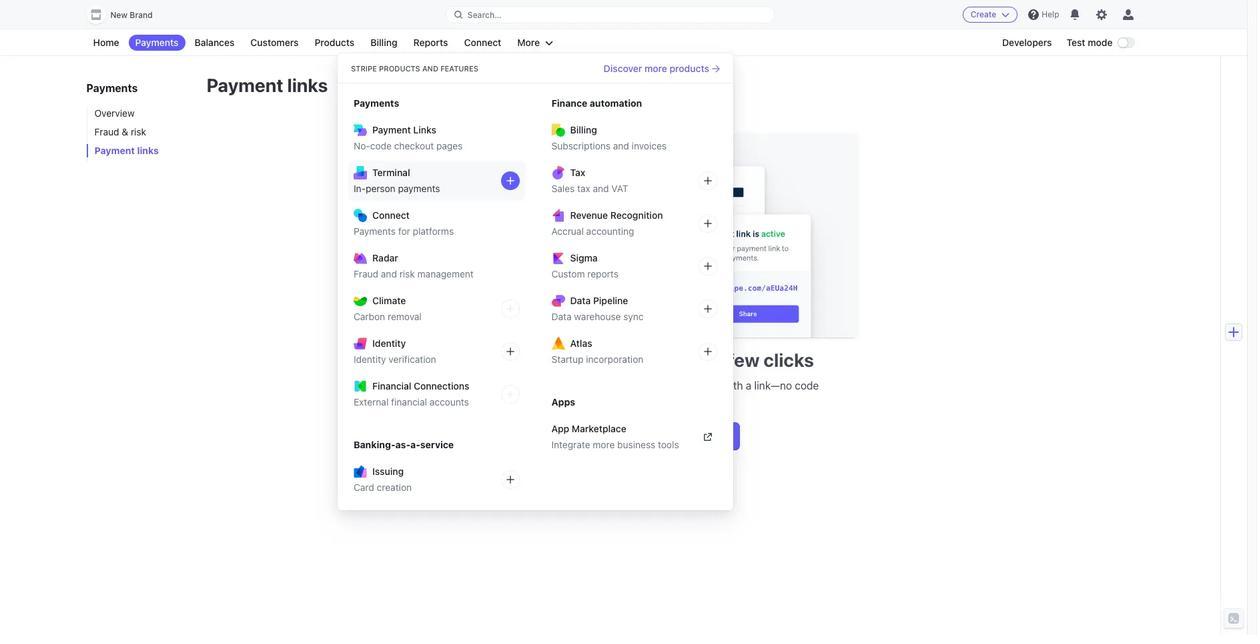 Task type: describe. For each thing, give the bounding box(es) containing it.
help
[[1042, 9, 1059, 19]]

tax
[[577, 183, 590, 194]]

discover
[[604, 62, 642, 74]]

link—no
[[754, 380, 792, 392]]

startup incorporation
[[551, 354, 643, 365]]

balances link
[[188, 35, 241, 51]]

recognition
[[610, 210, 663, 221]]

accept
[[636, 380, 669, 392]]

products,
[[504, 380, 550, 392]]

integrate
[[551, 439, 590, 450]]

1 horizontal spatial payment
[[207, 74, 283, 96]]

1 vertical spatial connect
[[372, 210, 410, 221]]

carbon
[[354, 311, 385, 322]]

search…
[[468, 10, 501, 20]]

developers link
[[996, 35, 1059, 51]]

app marketplace integrate more business tools
[[551, 423, 679, 450]]

carbon removal
[[354, 311, 422, 322]]

risk for and
[[399, 268, 415, 280]]

data for data pipeline
[[570, 295, 591, 306]]

help button
[[1023, 4, 1065, 25]]

in-
[[354, 183, 366, 194]]

climate
[[372, 295, 406, 306]]

page
[[646, 349, 690, 371]]

features
[[440, 64, 478, 73]]

accounts
[[430, 396, 469, 408]]

1 horizontal spatial links
[[287, 74, 328, 96]]

create payment link
[[628, 430, 729, 442]]

payments down stripe
[[354, 97, 399, 109]]

stripe
[[351, 64, 377, 73]]

and down radar
[[381, 268, 397, 280]]

finance
[[551, 97, 587, 109]]

balances
[[195, 37, 234, 48]]

developers
[[1002, 37, 1052, 48]]

0 horizontal spatial a
[[546, 349, 557, 371]]

removal
[[388, 311, 422, 322]]

1 horizontal spatial payment links
[[207, 74, 328, 96]]

or
[[624, 380, 634, 392]]

donations
[[672, 380, 720, 392]]

payment
[[664, 430, 708, 442]]

products
[[670, 62, 709, 74]]

invoices
[[632, 140, 667, 151]]

checkout for pages
[[394, 140, 434, 151]]

sell products, subscriptions, or accept donations with a link—no code required.
[[483, 380, 819, 408]]

for
[[398, 226, 410, 237]]

1 vertical spatial products
[[379, 64, 420, 73]]

0 horizontal spatial code
[[370, 140, 392, 151]]

terminal
[[372, 167, 410, 178]]

connections
[[414, 380, 469, 392]]

issuing
[[372, 466, 404, 477]]

automation
[[590, 97, 642, 109]]

mode
[[1088, 37, 1113, 48]]

subscriptions,
[[553, 380, 621, 392]]

in-person payments
[[354, 183, 440, 194]]

finance automation
[[551, 97, 642, 109]]

1 horizontal spatial billing
[[570, 124, 597, 135]]

app
[[551, 423, 569, 434]]

2 horizontal spatial payment
[[372, 124, 411, 135]]

payment links
[[372, 124, 436, 135]]

identity for identity
[[372, 338, 406, 349]]

tax
[[570, 167, 585, 178]]

platforms
[[413, 226, 454, 237]]

business
[[617, 439, 655, 450]]

overview
[[94, 107, 135, 119]]

banking-as-a-service
[[354, 439, 454, 450]]

vat
[[611, 183, 628, 194]]

banking-
[[354, 439, 395, 450]]

more inside app marketplace integrate more business tools
[[593, 439, 615, 450]]

clicks
[[764, 349, 814, 371]]

fraud for fraud & risk
[[94, 126, 119, 137]]

sync
[[623, 311, 644, 322]]

payment inside "link"
[[94, 145, 135, 156]]

no-
[[354, 140, 370, 151]]

create for create
[[971, 9, 996, 19]]

and down the 'reports' link in the top left of the page
[[422, 64, 438, 73]]

create for create a checkout page in a few clicks
[[483, 349, 542, 371]]

links
[[413, 124, 436, 135]]

revenue
[[570, 210, 608, 221]]

data for data warehouse sync
[[551, 311, 572, 322]]

identity verification
[[354, 354, 436, 365]]

warehouse
[[574, 311, 621, 322]]

financial
[[372, 380, 411, 392]]

radar
[[372, 252, 398, 264]]

incorporation
[[586, 354, 643, 365]]

and right tax
[[593, 183, 609, 194]]

connect link
[[457, 35, 508, 51]]

create payment link link
[[601, 423, 739, 450]]

more
[[517, 37, 540, 48]]

creation
[[377, 482, 412, 493]]

financial
[[391, 396, 427, 408]]

payments up overview
[[86, 82, 138, 94]]

brand
[[130, 10, 153, 20]]

required.
[[483, 396, 527, 408]]



Task type: locate. For each thing, give the bounding box(es) containing it.
code down clicks
[[795, 380, 819, 392]]

a
[[546, 349, 557, 371], [713, 349, 724, 371], [746, 380, 751, 392]]

2 vertical spatial payment
[[94, 145, 135, 156]]

payment links inside "link"
[[94, 145, 159, 156]]

2 vertical spatial create
[[628, 430, 662, 442]]

a up products,
[[546, 349, 557, 371]]

accrual
[[551, 226, 584, 237]]

identity
[[372, 338, 406, 349], [354, 354, 386, 365]]

subscriptions and invoices
[[551, 140, 667, 151]]

link
[[711, 430, 729, 442]]

sales
[[551, 183, 575, 194]]

0 horizontal spatial billing
[[370, 37, 397, 48]]

payment links link
[[86, 144, 193, 157]]

2 horizontal spatial create
[[971, 9, 996, 19]]

payment
[[207, 74, 283, 96], [372, 124, 411, 135], [94, 145, 135, 156]]

0 vertical spatial products
[[315, 37, 354, 48]]

1 vertical spatial code
[[795, 380, 819, 392]]

1 horizontal spatial a
[[713, 349, 724, 371]]

atlas
[[570, 338, 592, 349]]

marketplace
[[572, 423, 626, 434]]

0 horizontal spatial links
[[137, 145, 159, 156]]

accrual accounting
[[551, 226, 634, 237]]

create inside "button"
[[971, 9, 996, 19]]

fraud
[[94, 126, 119, 137], [354, 268, 378, 280]]

&
[[122, 126, 128, 137]]

code
[[370, 140, 392, 151], [795, 380, 819, 392]]

as-
[[395, 439, 410, 450]]

1 vertical spatial payment
[[372, 124, 411, 135]]

Search… text field
[[446, 6, 774, 23]]

0 horizontal spatial payment links
[[94, 145, 159, 156]]

connect up "payments for platforms"
[[372, 210, 410, 221]]

checkout
[[394, 140, 434, 151], [561, 349, 642, 371]]

few
[[728, 349, 760, 371]]

payments
[[135, 37, 179, 48], [86, 82, 138, 94], [354, 97, 399, 109], [354, 226, 396, 237]]

0 vertical spatial checkout
[[394, 140, 434, 151]]

in
[[694, 349, 709, 371]]

accounting
[[586, 226, 634, 237]]

payment links down &
[[94, 145, 159, 156]]

discover more products
[[604, 62, 709, 74]]

no-code checkout pages
[[354, 140, 463, 151]]

payments down brand
[[135, 37, 179, 48]]

1 horizontal spatial code
[[795, 380, 819, 392]]

0 vertical spatial risk
[[131, 126, 146, 137]]

verification
[[389, 354, 436, 365]]

1 vertical spatial more
[[593, 439, 615, 450]]

risk up 'climate' on the left top
[[399, 268, 415, 280]]

a right with
[[746, 380, 751, 392]]

payment links
[[207, 74, 328, 96], [94, 145, 159, 156]]

startup
[[551, 354, 583, 365]]

external
[[354, 396, 389, 408]]

links inside "link"
[[137, 145, 159, 156]]

home link
[[86, 35, 126, 51]]

sell
[[483, 380, 501, 392]]

checkout for page
[[561, 349, 642, 371]]

data warehouse sync
[[551, 311, 644, 322]]

fraud & risk
[[94, 126, 146, 137]]

customers link
[[244, 35, 305, 51]]

home
[[93, 37, 119, 48]]

create for create payment link
[[628, 430, 662, 442]]

1 horizontal spatial products
[[379, 64, 420, 73]]

custom reports
[[551, 268, 618, 280]]

billing up subscriptions
[[570, 124, 597, 135]]

products
[[315, 37, 354, 48], [379, 64, 420, 73]]

overview link
[[86, 107, 193, 120]]

0 horizontal spatial products
[[315, 37, 354, 48]]

fraud down radar
[[354, 268, 378, 280]]

pages
[[436, 140, 463, 151]]

new
[[110, 10, 127, 20]]

risk
[[131, 126, 146, 137], [399, 268, 415, 280]]

discover more products link
[[604, 62, 720, 75]]

customers
[[250, 37, 299, 48]]

a right in
[[713, 349, 724, 371]]

0 vertical spatial more
[[645, 62, 667, 74]]

0 vertical spatial identity
[[372, 338, 406, 349]]

sigma
[[570, 252, 598, 264]]

fraud and risk management
[[354, 268, 474, 280]]

products up stripe
[[315, 37, 354, 48]]

reports
[[413, 37, 448, 48]]

data up warehouse at the left of page
[[570, 295, 591, 306]]

custom
[[551, 268, 585, 280]]

1 horizontal spatial create
[[628, 430, 662, 442]]

0 horizontal spatial create
[[483, 349, 542, 371]]

reports
[[587, 268, 618, 280]]

0 horizontal spatial connect
[[372, 210, 410, 221]]

checkout down atlas
[[561, 349, 642, 371]]

0 horizontal spatial checkout
[[394, 140, 434, 151]]

a-
[[410, 439, 420, 450]]

test mode
[[1067, 37, 1113, 48]]

identity up identity verification
[[372, 338, 406, 349]]

subscriptions
[[551, 140, 611, 151]]

1 vertical spatial fraud
[[354, 268, 378, 280]]

identity up financial
[[354, 354, 386, 365]]

0 horizontal spatial more
[[593, 439, 615, 450]]

payment down "fraud & risk" at the top left of page
[[94, 145, 135, 156]]

test
[[1067, 37, 1085, 48]]

data
[[570, 295, 591, 306], [551, 311, 572, 322]]

risk right &
[[131, 126, 146, 137]]

connect down search…
[[464, 37, 501, 48]]

create a checkout page in a few clicks
[[483, 349, 814, 371]]

1 vertical spatial risk
[[399, 268, 415, 280]]

risk for &
[[131, 126, 146, 137]]

0 vertical spatial connect
[[464, 37, 501, 48]]

a inside sell products, subscriptions, or accept donations with a link—no code required.
[[746, 380, 751, 392]]

service
[[420, 439, 454, 450]]

0 horizontal spatial risk
[[131, 126, 146, 137]]

0 vertical spatial payment
[[207, 74, 283, 96]]

identity for identity verification
[[354, 354, 386, 365]]

and left invoices
[[613, 140, 629, 151]]

card creation
[[354, 482, 412, 493]]

stripe products and features
[[351, 64, 478, 73]]

products link
[[308, 35, 361, 51]]

links down fraud & risk link
[[137, 145, 159, 156]]

0 vertical spatial code
[[370, 140, 392, 151]]

1 vertical spatial checkout
[[561, 349, 642, 371]]

fraud & risk link
[[86, 125, 193, 139]]

0 horizontal spatial fraud
[[94, 126, 119, 137]]

code inside sell products, subscriptions, or accept donations with a link—no code required.
[[795, 380, 819, 392]]

products down billing link
[[379, 64, 420, 73]]

apps
[[551, 396, 575, 408]]

fraud for fraud and risk management
[[354, 268, 378, 280]]

payments for platforms
[[354, 226, 454, 237]]

financial connections
[[372, 380, 469, 392]]

1 horizontal spatial fraud
[[354, 268, 378, 280]]

1 horizontal spatial connect
[[464, 37, 501, 48]]

0 horizontal spatial payment
[[94, 145, 135, 156]]

payments up radar
[[354, 226, 396, 237]]

0 vertical spatial data
[[570, 295, 591, 306]]

1 horizontal spatial risk
[[399, 268, 415, 280]]

1 vertical spatial identity
[[354, 354, 386, 365]]

new brand
[[110, 10, 153, 20]]

create button
[[963, 7, 1018, 23]]

1 vertical spatial data
[[551, 311, 572, 322]]

person
[[366, 183, 395, 194]]

checkout down payment links
[[394, 140, 434, 151]]

payment down customers link
[[207, 74, 283, 96]]

data pipeline
[[570, 295, 628, 306]]

revenue recognition
[[570, 210, 663, 221]]

1 vertical spatial create
[[483, 349, 542, 371]]

0 vertical spatial create
[[971, 9, 996, 19]]

1 vertical spatial billing
[[570, 124, 597, 135]]

management
[[417, 268, 474, 280]]

payments
[[398, 183, 440, 194]]

Search… search field
[[446, 6, 774, 23]]

more down 'marketplace' on the left of the page
[[593, 439, 615, 450]]

links down the products link
[[287, 74, 328, 96]]

tools
[[658, 439, 679, 450]]

fraud left &
[[94, 126, 119, 137]]

1 horizontal spatial checkout
[[561, 349, 642, 371]]

0 vertical spatial links
[[287, 74, 328, 96]]

1 horizontal spatial more
[[645, 62, 667, 74]]

payment links down customers link
[[207, 74, 328, 96]]

more button
[[511, 35, 560, 51]]

0 vertical spatial billing
[[370, 37, 397, 48]]

payments link
[[128, 35, 185, 51]]

0 vertical spatial payment links
[[207, 74, 328, 96]]

code down payment links
[[370, 140, 392, 151]]

0 vertical spatial fraud
[[94, 126, 119, 137]]

reports link
[[407, 35, 455, 51]]

2 horizontal spatial a
[[746, 380, 751, 392]]

1 vertical spatial links
[[137, 145, 159, 156]]

payment up no-code checkout pages
[[372, 124, 411, 135]]

data up atlas
[[551, 311, 572, 322]]

billing up stripe
[[370, 37, 397, 48]]

billing
[[370, 37, 397, 48], [570, 124, 597, 135]]

1 vertical spatial payment links
[[94, 145, 159, 156]]

more right discover
[[645, 62, 667, 74]]



Task type: vqa. For each thing, say whether or not it's contained in the screenshot.
Receive related to Successful
no



